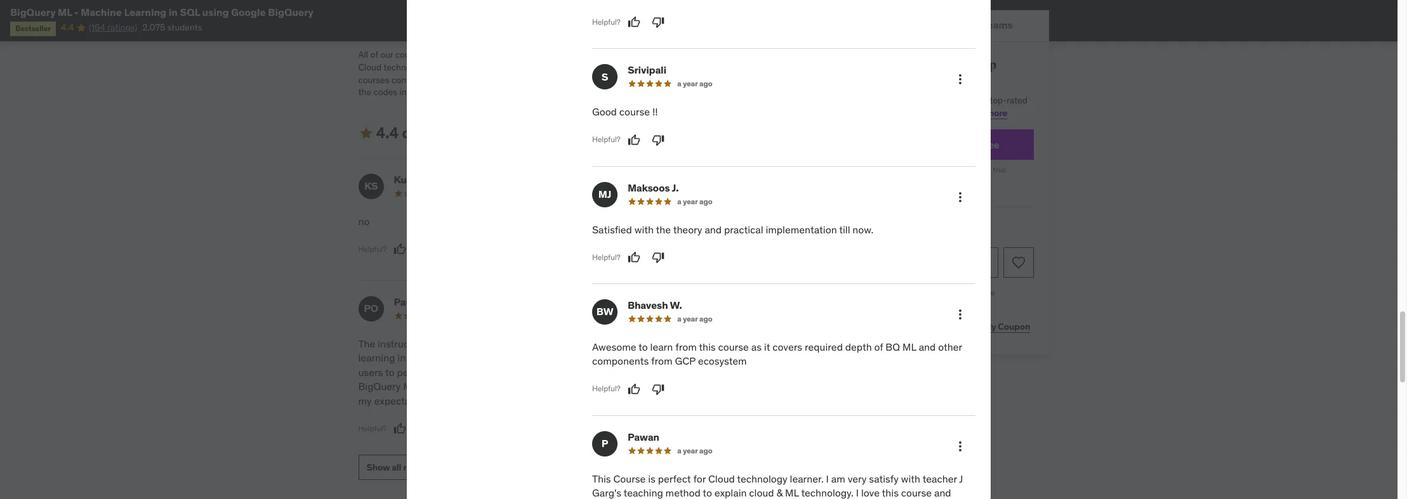 Task type: describe. For each thing, give the bounding box(es) containing it.
course down such on the top left of the page
[[402, 123, 450, 143]]

enjoyed
[[733, 380, 769, 393]]

sql
[[180, 6, 200, 18]]

in up 2,075 students
[[169, 6, 178, 18]]

keeping
[[468, 49, 500, 61]]

teams button
[[947, 10, 1049, 41]]

0 vertical spatial machine
[[81, 6, 122, 18]]

j.
[[672, 181, 679, 194]]

bigquery inside a complete course, it explains all the different models that bigquery ml offer, the professor explains in a superficial way the mathematics behind each model, and i really enjoyed the course.
[[647, 352, 689, 365]]

to inside subscribe to udemy's top courses
[[910, 57, 922, 73]]

udemy's
[[924, 57, 975, 73]]

and inside a complete course, it explains all the different models that bigquery ml offer, the professor explains in a superficial way the mathematics behind each model, and i really enjoyed the course.
[[682, 380, 699, 393]]

it inside the instructor explained aspects of machine learning in great details, making it easy for users to perform the correct analyses using bigquery ml. the course amazingly exceeds my expectations!
[[506, 352, 512, 365]]

0 vertical spatial our
[[380, 49, 393, 61]]

mark review by gopalakrishna k. as unhelpful image
[[650, 243, 663, 256]]

and inside awesome to learn from this course as it covers required depth of bq ml and other components from gcp ecosystem
[[919, 341, 936, 354]]

helpful? left mark review by kunal s. as helpful icon
[[358, 244, 387, 254]]

learn
[[650, 341, 673, 354]]

can
[[588, 86, 602, 98]]

codes
[[374, 86, 397, 98]]

bigquery inside the instructor explained aspects of machine learning in great details, making it easy for users to perform the correct analyses using bigquery ml. the course amazingly exceeds my expectations!
[[358, 380, 401, 393]]

machine inside all of our courses are made keeping in mind the real-time implementation of big data, machine learning and cloud technologies in live projects. we make courses which majorly consist of hands-on & practicals. all our courses contain a detailed knowledge of a technology from scratch to advance level. course's lectures explain the codes in such a way that even a non-technical person can understand.
[[701, 49, 735, 61]]

of inside get this course, plus 11,000+ of our top-rated courses, with personal plan.
[[965, 95, 973, 106]]

show all reviews button
[[358, 455, 443, 481]]

the up professor at the right of the page
[[741, 338, 755, 350]]

satisfied
[[592, 223, 632, 236]]

live
[[446, 62, 462, 73]]

bhavesh w.
[[628, 299, 682, 312]]

a down w.
[[677, 314, 681, 324]]

technologies
[[384, 62, 435, 73]]

required
[[805, 341, 843, 354]]

a year ago for pawan
[[677, 446, 713, 456]]

and inside all of our courses are made keeping in mind the real-time implementation of big data, machine learning and cloud technologies in live projects. we make courses which majorly consist of hands-on & practicals. all our courses contain a detailed knowledge of a technology from scratch to advance level. course's lectures explain the codes in such a way that even a non-technical person can understand.
[[774, 49, 789, 61]]

1 vertical spatial explains
[[591, 366, 628, 379]]

explain inside the this course is perfect for cloud technology learner. i am very satisfy with teacher j garg's teaching method to explain cloud & ml technology. i love this course an
[[715, 487, 747, 500]]

jairo wilmer garcia m.
[[626, 296, 730, 308]]

w.
[[670, 299, 682, 312]]

time
[[569, 49, 587, 61]]

courses down real-
[[540, 62, 571, 73]]

1 vertical spatial personal
[[899, 138, 940, 151]]

show all reviews
[[367, 462, 435, 473]]

big
[[664, 49, 677, 61]]

mark review by jairo wilmer garcia m. as helpful image
[[626, 423, 639, 435]]

to inside the this course is perfect for cloud technology learner. i am very satisfy with teacher j garg's teaching method to explain cloud & ml technology. i love this course an
[[703, 487, 712, 500]]

try personal plan for free link
[[848, 130, 1034, 160]]

po
[[364, 302, 378, 315]]

money-
[[914, 288, 940, 298]]

apply
[[973, 321, 996, 333]]

bq
[[886, 341, 900, 354]]

additional actions for review by bhavesh w. image
[[953, 307, 968, 322]]

course inside awesome to learn from this course as it covers required depth of bq ml and other components from gcp ecosystem
[[718, 341, 749, 354]]

awesome to learn from this course as it covers required depth of bq ml and other components from gcp ecosystem
[[592, 341, 962, 368]]

4.4 for 4.4 course rating
[[376, 123, 399, 143]]

year for bhavesh w.
[[683, 314, 698, 324]]

theory
[[673, 223, 702, 236]]

from inside all of our courses are made keeping in mind the real-time implementation of big data, machine learning and cloud technologies in live projects. we make courses which majorly consist of hands-on & practicals. all our courses contain a detailed knowledge of a technology from scratch to advance level. course's lectures explain the codes in such a way that even a non-technical person can understand.
[[573, 74, 591, 85]]

mark review by samit n. as unhelpful image
[[652, 16, 664, 29]]

ratings)
[[107, 22, 137, 33]]

method
[[666, 487, 701, 500]]

in down contain
[[400, 86, 407, 98]]

explained
[[424, 338, 468, 350]]

a up such on the top left of the page
[[423, 74, 428, 85]]

love
[[861, 487, 880, 500]]

10 months ago
[[676, 311, 727, 321]]

that inside all of our courses are made keeping in mind the real-time implementation of big data, machine learning and cloud technologies in live projects. we make courses which majorly consist of hands-on & practicals. all our courses contain a detailed knowledge of a technology from scratch to advance level. course's lectures explain the codes in such a way that even a non-technical person can understand.
[[454, 86, 470, 98]]

it inside a complete course, it explains all the different models that bigquery ml offer, the professor explains in a superficial way the mathematics behind each model, and i really enjoyed the course.
[[680, 338, 686, 350]]

course.
[[591, 395, 624, 407]]

non-
[[500, 86, 520, 98]]

plan.
[[940, 107, 959, 119]]

model,
[[649, 380, 679, 393]]

way inside all of our courses are made keeping in mind the real-time implementation of big data, machine learning and cloud technologies in live projects. we make courses which majorly consist of hands-on & practicals. all our courses contain a detailed knowledge of a technology from scratch to advance level. course's lectures explain the codes in such a way that even a non-technical person can understand.
[[437, 86, 452, 98]]

helpful? left mark review by samit n. as helpful image
[[592, 17, 621, 27]]

scratch
[[594, 74, 624, 85]]

1 horizontal spatial explains
[[688, 338, 726, 350]]

of inside awesome to learn from this course as it covers required depth of bq ml and other components from gcp ecosystem
[[874, 341, 883, 354]]

the instructor explained aspects of machine learning in great details, making it easy for users to perform the correct analyses using bigquery ml. the course amazingly exceeds my expectations!
[[358, 338, 560, 407]]

4.4 course rating
[[376, 123, 496, 143]]

good course !!
[[592, 105, 658, 118]]

great
[[408, 352, 432, 365]]

the inside the instructor explained aspects of machine learning in great details, making it easy for users to perform the correct analyses using bigquery ml. the course amazingly exceeds my expectations!
[[436, 366, 451, 379]]

this inside awesome to learn from this course as it covers required depth of bq ml and other components from gcp ecosystem
[[699, 341, 716, 354]]

course
[[613, 473, 646, 485]]

course, for bigquery
[[644, 338, 677, 350]]

am
[[831, 473, 845, 485]]

subscribe to udemy's top courses
[[848, 57, 997, 89]]

teaching
[[624, 487, 663, 500]]

such
[[409, 86, 428, 98]]

gcp
[[675, 355, 696, 368]]

lifetime
[[921, 304, 949, 313]]

& inside the this course is perfect for cloud technology learner. i am very satisfy with teacher j garg's teaching method to explain cloud & ml technology. i love this course an
[[777, 487, 783, 500]]

covers
[[773, 341, 802, 354]]

wishlist image
[[1011, 255, 1026, 270]]

made
[[443, 49, 466, 61]]

bigquery up the bestseller at top left
[[10, 6, 56, 18]]

a up perfect
[[677, 446, 681, 456]]

with inside the this course is perfect for cloud technology learner. i am very satisfy with teacher j garg's teaching method to explain cloud & ml technology. i love this course an
[[901, 473, 921, 485]]

the up mark review by gopalakrishna k. as unhelpful 'icon'
[[656, 223, 671, 236]]

in inside the instructor explained aspects of machine learning in great details, making it easy for users to perform the correct analyses using bigquery ml. the course amazingly exceeds my expectations!
[[398, 352, 406, 365]]

apply coupon button
[[969, 315, 1034, 340]]

for inside the instructor explained aspects of machine learning in great details, making it easy for users to perform the correct analyses using bigquery ml. the course amazingly exceeds my expectations!
[[537, 352, 550, 365]]

helpful? for good
[[592, 135, 621, 144]]

course, for with
[[882, 95, 911, 106]]

machine
[[519, 338, 558, 350]]

anytime
[[940, 181, 967, 191]]

satisfied with the theory and practical implementation till now.
[[592, 223, 874, 236]]

in inside a complete course, it explains all the different models that bigquery ml offer, the professor explains in a superficial way the mathematics behind each model, and i really enjoyed the course.
[[630, 366, 638, 379]]

bigquery ml - machine learning in sql using google bigquery
[[10, 6, 314, 18]]

learner.
[[790, 473, 824, 485]]

kunal
[[394, 173, 421, 186]]

1 vertical spatial understand.
[[647, 215, 701, 228]]

mark review by srivipali as unhelpful image
[[652, 134, 664, 146]]

bigquery right google at the left of the page
[[268, 6, 314, 18]]

to right satisfied
[[635, 215, 644, 228]]

the up make
[[533, 49, 546, 61]]

additional actions for review by srivipali image
[[953, 72, 968, 87]]

good
[[592, 105, 617, 118]]

day
[[900, 288, 913, 298]]

2 vertical spatial i
[[856, 487, 859, 500]]

a year ago for srivipali
[[677, 79, 713, 88]]

additional actions for review by pawan image
[[953, 439, 968, 454]]

top
[[977, 57, 997, 73]]

2 vertical spatial from
[[651, 355, 673, 368]]

google
[[231, 6, 266, 18]]

implementation inside all of our courses are made keeping in mind the real-time implementation of big data, machine learning and cloud technologies in live projects. we make courses which majorly consist of hands-on & practicals. all our courses contain a detailed knowledge of a technology from scratch to advance level. course's lectures explain the codes in such a way that even a non-technical person can understand.
[[589, 49, 652, 61]]

ago for gopalakrishna k.
[[710, 188, 723, 198]]

jairo
[[626, 296, 648, 308]]

in down are
[[437, 62, 444, 73]]

mark review by paul o. as helpful image
[[394, 423, 406, 435]]

1 vertical spatial from
[[676, 341, 697, 354]]

ago for srivipali
[[699, 79, 713, 88]]

paul o.
[[394, 296, 427, 308]]

a down hands-
[[677, 79, 681, 88]]

a right such on the top left of the page
[[430, 86, 435, 98]]

0 horizontal spatial the
[[358, 338, 375, 350]]

helpful? for awesome
[[592, 384, 621, 394]]

gopalakrishna k.
[[626, 173, 708, 186]]

1 horizontal spatial easy
[[612, 215, 633, 228]]

subscribe
[[848, 57, 907, 73]]

0 vertical spatial ml
[[58, 6, 72, 18]]

30-day money-back guarantee full lifetime access apply coupon
[[887, 288, 1030, 333]]

the inside a complete course, it explains all the different models that bigquery ml offer, the professor explains in a superficial way the mathematics behind each model, and i really enjoyed the course.
[[730, 352, 747, 365]]

i inside a complete course, it explains all the different models that bigquery ml offer, the professor explains in a superficial way the mathematics behind each model, and i really enjoyed the course.
[[701, 380, 704, 393]]

year for maksoos j.
[[683, 196, 698, 206]]

a technology
[[520, 74, 571, 85]]

a year ago for maksoos j.
[[677, 196, 713, 206]]

a down knowledge of
[[493, 86, 498, 98]]

top-
[[990, 95, 1007, 106]]

offer,
[[705, 352, 728, 365]]

starting
[[876, 165, 903, 175]]

course left !!
[[619, 105, 650, 118]]

full
[[907, 304, 919, 313]]

of up codes
[[370, 49, 378, 61]]

to inside awesome to learn from this course as it covers required depth of bq ml and other components from gcp ecosystem
[[639, 341, 648, 354]]

personal inside get this course, plus 11,000+ of our top-rated courses, with personal plan.
[[903, 107, 937, 119]]

learning
[[358, 352, 395, 365]]

all inside a complete course, it explains all the different models that bigquery ml offer, the professor explains in a superficial way the mathematics behind each model, and i really enjoyed the course.
[[728, 338, 738, 350]]

courses up codes
[[358, 74, 390, 85]]

1 horizontal spatial all
[[764, 62, 774, 73]]

details,
[[435, 352, 467, 365]]

practical
[[724, 223, 763, 236]]



Task type: locate. For each thing, give the bounding box(es) containing it.
1 horizontal spatial machine
[[701, 49, 735, 61]]

i left really
[[701, 380, 704, 393]]

contain
[[392, 74, 421, 85]]

1 horizontal spatial using
[[530, 366, 554, 379]]

cancel
[[915, 181, 938, 191]]

months for wilmer
[[685, 311, 712, 321]]

rated
[[1007, 95, 1028, 106]]

majorly
[[599, 62, 628, 73]]

1 horizontal spatial the
[[422, 380, 439, 393]]

0 vertical spatial all
[[728, 338, 738, 350]]

after
[[976, 165, 992, 175]]

year for pawan
[[683, 446, 698, 456]]

this down satisfy
[[882, 487, 899, 500]]

very right am
[[848, 473, 867, 485]]

using up "exceeds"
[[530, 366, 554, 379]]

0 vertical spatial learning
[[124, 6, 166, 18]]

courses inside subscribe to udemy's top courses
[[848, 73, 894, 89]]

courses down subscribe
[[848, 73, 894, 89]]

professor
[[750, 352, 792, 365]]

free
[[981, 138, 1000, 151]]

rating
[[454, 123, 496, 143]]

ml
[[692, 352, 703, 365]]

0 horizontal spatial way
[[437, 86, 452, 98]]

4.4 right medium image
[[376, 123, 399, 143]]

1 horizontal spatial cloud
[[708, 473, 735, 485]]

0 horizontal spatial all
[[358, 49, 368, 61]]

in up we
[[502, 49, 509, 61]]

a year ago for bhavesh w.
[[677, 314, 713, 324]]

the down details,
[[436, 366, 451, 379]]

to left udemy's at the right
[[910, 57, 922, 73]]

mark review by maksoos j. as helpful image
[[628, 251, 640, 264]]

way down ml
[[698, 366, 716, 379]]

learning up practicals.
[[737, 49, 772, 61]]

hands-
[[670, 62, 700, 73]]

a down j.
[[677, 196, 681, 206]]

(164
[[89, 22, 105, 33]]

making
[[470, 352, 503, 365]]

0 vertical spatial implementation
[[589, 49, 652, 61]]

$16.58
[[914, 165, 937, 175]]

1 year from the top
[[683, 79, 698, 88]]

0 horizontal spatial explain
[[715, 487, 747, 500]]

from up the gcp
[[676, 341, 697, 354]]

1 vertical spatial that
[[626, 352, 644, 365]]

ml left -
[[58, 6, 72, 18]]

way inside a complete course, it explains all the different models that bigquery ml offer, the professor explains in a superficial way the mathematics behind each model, and i really enjoyed the course.
[[698, 366, 716, 379]]

mark review by bhavesh w. as helpful image
[[628, 383, 640, 396]]

1 vertical spatial machine
[[701, 49, 735, 61]]

explain inside all of our courses are made keeping in mind the real-time implementation of big data, machine learning and cloud technologies in live projects. we make courses which majorly consist of hands-on & practicals. all our courses contain a detailed knowledge of a technology from scratch to advance level. course's lectures explain the codes in such a way that even a non-technical person can understand.
[[765, 74, 794, 85]]

that down complete
[[626, 352, 644, 365]]

2 vertical spatial for
[[693, 473, 706, 485]]

1 horizontal spatial very
[[848, 473, 867, 485]]

explain right 'lectures'
[[765, 74, 794, 85]]

that inside a complete course, it explains all the different models that bigquery ml offer, the professor explains in a superficial way the mathematics behind each model, and i really enjoyed the course.
[[626, 352, 644, 365]]

bigquery up superficial
[[647, 352, 689, 365]]

our up learn more
[[975, 95, 988, 106]]

4.4 for 4.4
[[61, 22, 74, 33]]

2 horizontal spatial with
[[901, 473, 921, 485]]

for inside the this course is perfect for cloud technology learner. i am very satisfy with teacher j garg's teaching method to explain cloud & ml technology. i love this course an
[[693, 473, 706, 485]]

personal
[[903, 107, 937, 119], [899, 138, 940, 151]]

all right show
[[392, 462, 401, 473]]

it up analyses
[[506, 352, 512, 365]]

per
[[939, 165, 950, 175]]

cloud inside all of our courses are made keeping in mind the real-time implementation of big data, machine learning and cloud technologies in live projects. we make courses which majorly consist of hands-on & practicals. all our courses contain a detailed knowledge of a technology from scratch to advance level. course's lectures explain the codes in such a way that even a non-technical person can understand.
[[358, 62, 382, 73]]

additional actions for review by maksoos j. image
[[953, 190, 968, 205]]

2 horizontal spatial it
[[764, 341, 770, 354]]

1 horizontal spatial this
[[865, 95, 880, 106]]

ago down m.
[[714, 311, 727, 321]]

the up learning
[[358, 338, 375, 350]]

1 vertical spatial cloud
[[708, 473, 735, 485]]

superficial
[[649, 366, 696, 379]]

2 horizontal spatial i
[[856, 487, 859, 500]]

0 vertical spatial course,
[[882, 95, 911, 106]]

1 vertical spatial this
[[699, 341, 716, 354]]

ago for bhavesh w.
[[699, 314, 713, 324]]

a year ago down k.
[[677, 196, 713, 206]]

2 a year ago from the top
[[677, 196, 713, 206]]

the up really
[[718, 366, 733, 379]]

helpful? left mark review by gopalakrishna k. as helpful image
[[592, 252, 621, 262]]

ago right "5"
[[710, 188, 723, 198]]

the left codes
[[358, 86, 371, 98]]

depth
[[845, 341, 872, 354]]

1 vertical spatial for
[[537, 352, 550, 365]]

of left "bq"
[[874, 341, 883, 354]]

helpful? up course.
[[592, 384, 621, 394]]

components
[[592, 355, 649, 368]]

1 horizontal spatial i
[[826, 473, 829, 485]]

each
[[624, 380, 646, 393]]

cloud inside the this course is perfect for cloud technology learner. i am very satisfy with teacher j garg's teaching method to explain cloud & ml technology. i love this course an
[[708, 473, 735, 485]]

cloud left technology
[[708, 473, 735, 485]]

courses
[[395, 49, 427, 61], [540, 62, 571, 73], [848, 73, 894, 89], [358, 74, 390, 85]]

lectures
[[731, 74, 763, 85]]

with
[[884, 107, 901, 119], [635, 223, 654, 236], [901, 473, 921, 485]]

0 horizontal spatial implementation
[[589, 49, 652, 61]]

course, left plus
[[882, 95, 911, 106]]

bigquery down users
[[358, 380, 401, 393]]

course's
[[695, 74, 729, 85]]

courses,
[[848, 107, 882, 119]]

it right as
[[764, 341, 770, 354]]

it inside awesome to learn from this course as it covers required depth of bq ml and other components from gcp ecosystem
[[764, 341, 770, 354]]

course, inside a complete course, it explains all the different models that bigquery ml offer, the professor explains in a superficial way the mathematics behind each model, and i really enjoyed the course.
[[644, 338, 677, 350]]

our right practicals.
[[776, 62, 789, 73]]

a year ago down hands-
[[677, 79, 713, 88]]

1 vertical spatial &
[[777, 487, 783, 500]]

2 horizontal spatial ml
[[903, 341, 917, 354]]

1 vertical spatial ml
[[903, 341, 917, 354]]

0 vertical spatial i
[[701, 380, 704, 393]]

1 horizontal spatial that
[[626, 352, 644, 365]]

make
[[516, 62, 538, 73]]

ml right "bq"
[[903, 341, 917, 354]]

for down machine
[[537, 352, 550, 365]]

a inside a complete course, it explains all the different models that bigquery ml offer, the professor explains in a superficial way the mathematics behind each model, and i really enjoyed the course.
[[641, 366, 646, 379]]

wilmer
[[650, 296, 684, 308]]

1 vertical spatial way
[[698, 366, 716, 379]]

0 horizontal spatial &
[[714, 62, 719, 73]]

in up each
[[630, 366, 638, 379]]

1 horizontal spatial all
[[728, 338, 738, 350]]

& inside all of our courses are made keeping in mind the real-time implementation of big data, machine learning and cloud technologies in live projects. we make courses which majorly consist of hands-on & practicals. all our courses contain a detailed knowledge of a technology from scratch to advance level. course's lectures explain the codes in such a way that even a non-technical person can understand.
[[714, 62, 719, 73]]

the right ml.
[[422, 380, 439, 393]]

a year ago
[[677, 79, 713, 88], [677, 196, 713, 206], [677, 314, 713, 324], [677, 446, 713, 456]]

mark review by srivipali as helpful image
[[628, 134, 640, 146]]

course up ecosystem
[[718, 341, 749, 354]]

3 a year ago from the top
[[677, 314, 713, 324]]

0 vertical spatial easy
[[612, 215, 633, 228]]

easy inside the instructor explained aspects of machine learning in great details, making it easy for users to perform the correct analyses using bigquery ml. the course amazingly exceeds my expectations!
[[514, 352, 535, 365]]

very down mj
[[591, 215, 610, 228]]

machine up on
[[701, 49, 735, 61]]

0 horizontal spatial this
[[699, 341, 716, 354]]

3 year from the top
[[683, 314, 698, 324]]

1 horizontal spatial with
[[884, 107, 901, 119]]

for up "method"
[[693, 473, 706, 485]]

0 horizontal spatial explains
[[591, 366, 628, 379]]

this inside get this course, plus 11,000+ of our top-rated courses, with personal plan.
[[865, 95, 880, 106]]

0 vertical spatial the
[[358, 338, 375, 350]]

o.
[[417, 296, 427, 308]]

year down hands-
[[683, 79, 698, 88]]

0 vertical spatial very
[[591, 215, 610, 228]]

explains down models
[[591, 366, 628, 379]]

for left free on the right
[[965, 138, 979, 151]]

1 horizontal spatial learning
[[737, 49, 772, 61]]

1 vertical spatial course,
[[644, 338, 677, 350]]

year up perfect
[[683, 446, 698, 456]]

1 vertical spatial i
[[826, 473, 829, 485]]

it up the gcp
[[680, 338, 686, 350]]

ml inside awesome to learn from this course as it covers required depth of bq ml and other components from gcp ecosystem
[[903, 341, 917, 354]]

amazingly
[[474, 380, 520, 393]]

of down big
[[661, 62, 668, 73]]

1 horizontal spatial our
[[776, 62, 789, 73]]

helpful? for the
[[358, 424, 387, 433]]

ago for maksoos j.
[[699, 196, 713, 206]]

2 year from the top
[[683, 196, 698, 206]]

ecosystem
[[698, 355, 747, 368]]

understand. inside all of our courses are made keeping in mind the real-time implementation of big data, machine learning and cloud technologies in live projects. we make courses which majorly consist of hands-on & practicals. all our courses contain a detailed knowledge of a technology from scratch to advance level. course's lectures explain the codes in such a way that even a non-technical person can understand.
[[604, 86, 652, 98]]

helpful? for very
[[591, 244, 619, 254]]

0 vertical spatial understand.
[[604, 86, 652, 98]]

!!
[[653, 105, 658, 118]]

with right satisfy
[[901, 473, 921, 485]]

using inside the instructor explained aspects of machine learning in great details, making it easy for users to perform the correct analyses using bigquery ml. the course amazingly exceeds my expectations!
[[530, 366, 554, 379]]

helpful? for a
[[591, 424, 619, 433]]

ml.
[[403, 380, 420, 393]]

this course is perfect for cloud technology learner. i am very satisfy with teacher j garg's teaching method to explain cloud & ml technology. i love this course an
[[592, 473, 963, 500]]

all right practicals.
[[764, 62, 774, 73]]

mathematics
[[735, 366, 794, 379]]

4.4
[[61, 22, 74, 33], [376, 123, 399, 143]]

0 horizontal spatial from
[[573, 74, 591, 85]]

course,
[[882, 95, 911, 106], [644, 338, 677, 350]]

really
[[706, 380, 731, 393]]

months down k.
[[682, 188, 709, 198]]

-
[[74, 6, 78, 18]]

person
[[558, 86, 586, 98]]

ml
[[58, 6, 72, 18], [903, 341, 917, 354], [785, 487, 799, 500]]

ago for jairo wilmer garcia m.
[[714, 311, 727, 321]]

0 horizontal spatial ml
[[58, 6, 72, 18]]

correct
[[453, 366, 486, 379]]

0 horizontal spatial 4.4
[[61, 22, 74, 33]]

1 vertical spatial our
[[776, 62, 789, 73]]

ml inside the this course is perfect for cloud technology learner. i am very satisfy with teacher j garg's teaching method to explain cloud & ml technology. i love this course an
[[785, 487, 799, 500]]

to down consist
[[626, 74, 634, 85]]

0 vertical spatial personal
[[903, 107, 937, 119]]

i
[[701, 380, 704, 393], [826, 473, 829, 485], [856, 487, 859, 500]]

real-
[[548, 49, 569, 61]]

other
[[938, 341, 962, 354]]

implementation left the till
[[766, 223, 837, 236]]

0 vertical spatial explain
[[765, 74, 794, 85]]

students
[[167, 22, 202, 33]]

0 horizontal spatial it
[[506, 352, 512, 365]]

course inside the instructor explained aspects of machine learning in great details, making it easy for users to perform the correct analyses using bigquery ml. the course amazingly exceeds my expectations!
[[441, 380, 472, 393]]

1 vertical spatial with
[[635, 223, 654, 236]]

expectations!
[[374, 395, 435, 407]]

gopalakrishna
[[626, 173, 696, 186]]

satisfy
[[869, 473, 899, 485]]

a year ago down the 'garcia'
[[677, 314, 713, 324]]

very inside the this course is perfect for cloud technology learner. i am very satisfy with teacher j garg's teaching method to explain cloud & ml technology. i love this course an
[[848, 473, 867, 485]]

1 a year ago from the top
[[677, 79, 713, 88]]

bestseller
[[15, 24, 51, 33]]

learning inside all of our courses are made keeping in mind the real-time implementation of big data, machine learning and cloud technologies in live projects. we make courses which majorly consist of hands-on & practicals. all our courses contain a detailed knowledge of a technology from scratch to advance level. course's lectures explain the codes in such a way that even a non-technical person can understand.
[[737, 49, 772, 61]]

easy up mark review by gopalakrishna k. as helpful image
[[612, 215, 633, 228]]

teams tab list
[[833, 10, 1049, 42]]

paul
[[394, 296, 415, 308]]

1 vertical spatial months
[[685, 311, 712, 321]]

0 vertical spatial for
[[965, 138, 979, 151]]

months down the 'garcia'
[[685, 311, 712, 321]]

back
[[940, 288, 958, 298]]

i left am
[[826, 473, 829, 485]]

1 horizontal spatial &
[[777, 487, 783, 500]]

this up ecosystem
[[699, 341, 716, 354]]

1 horizontal spatial explain
[[765, 74, 794, 85]]

to left learn
[[639, 341, 648, 354]]

in down instructor
[[398, 352, 406, 365]]

0 horizontal spatial using
[[202, 6, 229, 18]]

months for k.
[[682, 188, 709, 198]]

to inside all of our courses are made keeping in mind the real-time implementation of big data, machine learning and cloud technologies in live projects. we make courses which majorly consist of hands-on & practicals. all our courses contain a detailed knowledge of a technology from scratch to advance level. course's lectures explain the codes in such a way that even a non-technical person can understand.
[[626, 74, 634, 85]]

of right aspects
[[508, 338, 517, 350]]

1 vertical spatial using
[[530, 366, 554, 379]]

1 vertical spatial learning
[[737, 49, 772, 61]]

2 vertical spatial with
[[901, 473, 921, 485]]

using right sql
[[202, 6, 229, 18]]

medium image
[[358, 126, 374, 141]]

helpful? left mark review by paul o. as helpful image
[[358, 424, 387, 433]]

to inside the instructor explained aspects of machine learning in great details, making it easy for users to perform the correct analyses using bigquery ml. the course amazingly exceeds my expectations!
[[385, 366, 395, 379]]

courses up technologies on the left of page
[[395, 49, 427, 61]]

0 vertical spatial this
[[865, 95, 880, 106]]

maksoos
[[628, 181, 670, 194]]

mark review by kunal s. as helpful image
[[394, 243, 406, 256]]

2 horizontal spatial from
[[676, 341, 697, 354]]

knowledge of
[[464, 74, 518, 85]]

reviews
[[403, 462, 435, 473]]

0 vertical spatial way
[[437, 86, 452, 98]]

mj
[[598, 188, 612, 201]]

4 year from the top
[[683, 446, 698, 456]]

4.4 left (164
[[61, 22, 74, 33]]

that left even at left top
[[454, 86, 470, 98]]

helpful? left mark review by srivipali as helpful icon
[[592, 135, 621, 144]]

explain left cloud
[[715, 487, 747, 500]]

2 horizontal spatial for
[[965, 138, 979, 151]]

my
[[358, 395, 372, 407]]

1 vertical spatial implementation
[[766, 223, 837, 236]]

5
[[676, 188, 680, 198]]

0 vertical spatial from
[[573, 74, 591, 85]]

0 vertical spatial explains
[[688, 338, 726, 350]]

course, up the gcp
[[644, 338, 677, 350]]

all down j garg - real time learning image at top
[[358, 49, 368, 61]]

our inside get this course, plus 11,000+ of our top-rated courses, with personal plan.
[[975, 95, 988, 106]]

srivipali
[[628, 64, 666, 76]]

j garg - real time learning image
[[358, 0, 429, 39]]

this up the "courses," on the top
[[865, 95, 880, 106]]

course inside the this course is perfect for cloud technology learner. i am very satisfy with teacher j garg's teaching method to explain cloud & ml technology. i love this course an
[[901, 487, 932, 500]]

are
[[429, 49, 441, 61]]

2,075
[[142, 22, 165, 33]]

more
[[986, 107, 1008, 119]]

0 horizontal spatial our
[[380, 49, 393, 61]]

2 horizontal spatial our
[[975, 95, 988, 106]]

with inside get this course, plus 11,000+ of our top-rated courses, with personal plan.
[[884, 107, 901, 119]]

0 vertical spatial all
[[358, 49, 368, 61]]

ml down learner.
[[785, 487, 799, 500]]

of up learn
[[965, 95, 973, 106]]

machine up (164
[[81, 6, 122, 18]]

2 horizontal spatial this
[[882, 487, 899, 500]]

the
[[533, 49, 546, 61], [358, 86, 371, 98], [656, 223, 671, 236], [741, 338, 755, 350], [436, 366, 451, 379], [718, 366, 733, 379], [771, 380, 786, 393]]

mark review by samit n. as helpful image
[[628, 16, 640, 29]]

a
[[591, 338, 597, 350]]

2 horizontal spatial the
[[730, 352, 747, 365]]

1 vertical spatial very
[[848, 473, 867, 485]]

maksoos j.
[[628, 181, 679, 194]]

personal up $16.58
[[899, 138, 940, 151]]

instructor
[[378, 338, 422, 350]]

course down teacher
[[901, 487, 932, 500]]

of left big
[[654, 49, 661, 61]]

mark review by jairo wilmer garcia m. as unhelpful image
[[650, 423, 663, 435]]

mark review by gopalakrishna k. as helpful image
[[626, 243, 639, 256]]

0 horizontal spatial easy
[[514, 352, 535, 365]]

show
[[367, 462, 390, 473]]

all of our courses are made keeping in mind the real-time implementation of big data, machine learning and cloud technologies in live projects. we make courses which majorly consist of hands-on & practicals. all our courses contain a detailed knowledge of a technology from scratch to advance level. course's lectures explain the codes in such a way that even a non-technical person can understand.
[[358, 49, 794, 98]]

technology.
[[801, 487, 854, 500]]

mark review by maksoos j. as unhelpful image
[[652, 251, 664, 264]]

1 vertical spatial 4.4
[[376, 123, 399, 143]]

ago down on
[[699, 79, 713, 88]]

this inside the this course is perfect for cloud technology learner. i am very satisfy with teacher j garg's teaching method to explain cloud & ml technology. i love this course an
[[882, 487, 899, 500]]

helpful? up p
[[591, 424, 619, 433]]

all inside 'button'
[[392, 462, 401, 473]]

1 vertical spatial all
[[392, 462, 401, 473]]

the
[[358, 338, 375, 350], [730, 352, 747, 365], [422, 380, 439, 393]]

with up mark review by gopalakrishna k. as helpful image
[[635, 223, 654, 236]]

0 horizontal spatial course,
[[644, 338, 677, 350]]

0 horizontal spatial very
[[591, 215, 610, 228]]

2 vertical spatial ml
[[785, 487, 799, 500]]

the down mathematics
[[771, 380, 786, 393]]

1 horizontal spatial for
[[693, 473, 706, 485]]

this
[[592, 473, 611, 485]]

ago down the 'garcia'
[[699, 314, 713, 324]]

0 horizontal spatial i
[[701, 380, 704, 393]]

course, inside get this course, plus 11,000+ of our top-rated courses, with personal plan.
[[882, 95, 911, 106]]

1 horizontal spatial 4.4
[[376, 123, 399, 143]]

learn more link
[[961, 107, 1008, 119]]

ago down k.
[[699, 196, 713, 206]]

get
[[848, 95, 863, 106]]

helpful? for satisfied
[[592, 252, 621, 262]]

1 vertical spatial all
[[764, 62, 774, 73]]

2 vertical spatial our
[[975, 95, 988, 106]]

4 a year ago from the top
[[677, 446, 713, 456]]

0 horizontal spatial all
[[392, 462, 401, 473]]

guarantee
[[959, 288, 995, 298]]

2,075 students
[[142, 22, 202, 33]]

0 vertical spatial cloud
[[358, 62, 382, 73]]

0 vertical spatial months
[[682, 188, 709, 198]]

teacher
[[923, 473, 957, 485]]

understand. down "5"
[[647, 215, 701, 228]]

1 horizontal spatial it
[[680, 338, 686, 350]]

year
[[683, 79, 698, 88], [683, 196, 698, 206], [683, 314, 698, 324], [683, 446, 698, 456]]

j
[[959, 473, 963, 485]]

as
[[751, 341, 762, 354]]

0 horizontal spatial learning
[[124, 6, 166, 18]]

to right "method"
[[703, 487, 712, 500]]

implementation
[[589, 49, 652, 61], [766, 223, 837, 236]]

0 horizontal spatial cloud
[[358, 62, 382, 73]]

year right "5"
[[683, 196, 698, 206]]

mind
[[511, 49, 531, 61]]

now.
[[853, 223, 874, 236]]

0 horizontal spatial that
[[454, 86, 470, 98]]

ks
[[364, 180, 378, 192]]

1 horizontal spatial way
[[698, 366, 716, 379]]

mark review by bhavesh w. as unhelpful image
[[652, 383, 664, 396]]

learning up 2,075
[[124, 6, 166, 18]]

of inside the instructor explained aspects of machine learning in great details, making it easy for users to perform the correct analyses using bigquery ml. the course amazingly exceeds my expectations!
[[508, 338, 517, 350]]

year for srivipali
[[683, 79, 698, 88]]

all up ecosystem
[[728, 338, 738, 350]]

ago for pawan
[[699, 446, 713, 456]]

way down detailed
[[437, 86, 452, 98]]

easy down machine
[[514, 352, 535, 365]]

perform
[[397, 366, 433, 379]]



Task type: vqa. For each thing, say whether or not it's contained in the screenshot.
Preview
no



